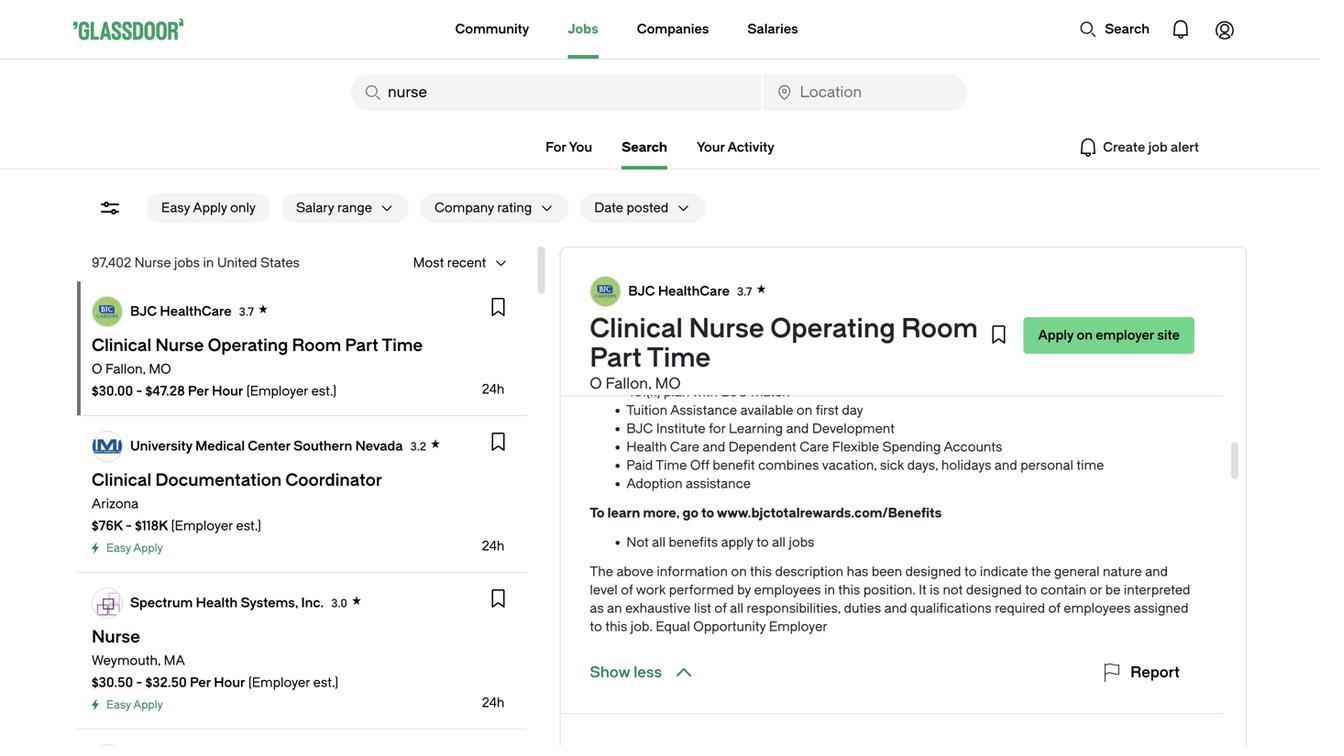 Task type: describe. For each thing, give the bounding box(es) containing it.
o fallon, mo $30.00 - $47.28 per hour (employer est.)
[[92, 362, 337, 399]]

(employer inside o fallon, mo $30.00 - $47.28 per hour (employer est.)
[[246, 384, 308, 399]]

1 horizontal spatial your
[[867, 264, 894, 279]]

- inside "weymouth, ma $30.50 - $32.50 per hour (employer est.)"
[[136, 675, 142, 690]]

total
[[619, 245, 650, 260]]

3.0
[[331, 597, 347, 610]]

room
[[902, 314, 978, 344]]

on inside comprehensive medical, dental, vison, life insurance, and legal services available first day of the month after hire date disability insurance* paid for by bjc pension plan*/403(b) plan funded by bjc 401(k) plan with bjc match tuition assistance available on first day bjc institute for learning and development health care and dependent care flexible spending accounts paid time off benefit combines vacation, sick days, holidays and personal time adoption assistance
[[797, 403, 813, 418]]

to left help
[[1108, 264, 1120, 279]]

activity
[[728, 140, 775, 155]]

health inside comprehensive medical, dental, vison, life insurance, and legal services available first day of the month after hire date disability insurance* paid for by bjc pension plan*/403(b) plan funded by bjc 401(k) plan with bjc match tuition assistance available on first day bjc institute for learning and development health care and dependent care flexible spending accounts paid time off benefit combines vacation, sick days, holidays and personal time adoption assistance
[[627, 440, 667, 455]]

for you link
[[546, 140, 592, 155]]

community link
[[455, 0, 529, 59]]

is
[[930, 583, 940, 598]]

hour inside o fallon, mo $30.00 - $47.28 per hour (employer est.)
[[212, 384, 243, 399]]

bjc inside the jobs list element
[[130, 304, 157, 319]]

most recent
[[413, 255, 486, 270]]

we're
[[636, 264, 668, 279]]

0 horizontal spatial all
[[652, 535, 666, 550]]

companies link
[[637, 0, 709, 59]]

on inside the above information on this description has been designed to indicate the general nature and level of work performed by employees in this position. it is not designed to contain or be interpreted as an exhaustive list of all responsibilities, duties and qualifications required of employees assigned to this job. equal opportunity employer
[[731, 564, 747, 579]]

providing
[[757, 264, 813, 279]]

weymouth, ma $30.50 - $32.50 per hour (employer est.)
[[92, 653, 339, 690]]

systems,
[[241, 595, 298, 610]]

none field the search location
[[763, 74, 967, 111]]

exhaustive
[[625, 601, 691, 616]]

go
[[683, 506, 699, 521]]

medical
[[195, 439, 245, 454]]

www.bjctotalrewards.com/benefits
[[717, 506, 942, 521]]

paid
[[755, 348, 781, 363]]

0 vertical spatial in
[[203, 255, 214, 270]]

plan
[[664, 385, 690, 400]]

ma
[[164, 653, 185, 668]]

company
[[435, 200, 494, 215]]

spectrum health systems, inc. logo image
[[93, 589, 122, 618]]

an
[[607, 601, 622, 616]]

mo inside o fallon, mo $30.00 - $47.28 per hour (employer est.)
[[149, 362, 171, 377]]

benefits inside bjc total rewards at bjc we're committed to providing you and your family with benefits and resources to help you manage your physical, emotional, social and financial well-being.
[[966, 264, 1015, 279]]

0 vertical spatial first
[[1120, 311, 1143, 326]]

0 horizontal spatial available
[[741, 403, 794, 418]]

jobs list element
[[77, 281, 538, 747]]

fallon, inside o fallon, mo $30.00 - $47.28 per hour (employer est.)
[[105, 362, 146, 377]]

1 horizontal spatial 3.7
[[737, 285, 752, 298]]

spectrum health systems, inc.
[[130, 595, 324, 610]]

operating
[[770, 314, 896, 344]]

assistance
[[670, 403, 737, 418]]

report button
[[1101, 662, 1180, 684]]

inc.
[[301, 595, 324, 610]]

of right list on the bottom right of the page
[[715, 601, 727, 616]]

(employer inside "weymouth, ma $30.50 - $32.50 per hour (employer est.)"
[[248, 675, 310, 690]]

university medical center southern nevada logo image
[[93, 432, 122, 461]]

assistance
[[686, 476, 751, 491]]

your activity
[[697, 140, 775, 155]]

97,402
[[92, 255, 131, 270]]

2 horizontal spatial by
[[834, 366, 848, 381]]

has
[[847, 564, 869, 579]]

search button
[[1070, 11, 1159, 48]]

medical,
[[727, 311, 779, 326]]

1 horizontal spatial designed
[[966, 583, 1022, 598]]

$30.50
[[92, 675, 133, 690]]

of down contain
[[1049, 601, 1061, 616]]

search link
[[622, 140, 667, 170]]

1 horizontal spatial by
[[804, 348, 818, 363]]

development
[[812, 421, 895, 436]]

1 vertical spatial this
[[838, 583, 860, 598]]

and up off
[[703, 440, 725, 455]]

after
[[693, 330, 721, 345]]

hire
[[724, 330, 747, 345]]

open filter menu image
[[99, 197, 121, 219]]

1 horizontal spatial bjc healthcare
[[628, 284, 730, 299]]

mo inside 'clinical nurse operating room part time o fallon, mo'
[[655, 375, 681, 392]]

more,
[[643, 506, 680, 521]]

life
[[864, 311, 883, 326]]

site
[[1157, 328, 1180, 343]]

for you
[[546, 140, 592, 155]]

hour inside "weymouth, ma $30.50 - $32.50 per hour (employer est.)"
[[214, 675, 245, 690]]

contain
[[1041, 583, 1087, 598]]

none field search keyword
[[351, 74, 762, 111]]

recent
[[447, 255, 486, 270]]

general
[[1054, 564, 1100, 579]]

be
[[1106, 583, 1121, 598]]

paid
[[627, 458, 653, 473]]

job.
[[631, 619, 653, 634]]

in inside the above information on this description has been designed to indicate the general nature and level of work performed by employees in this position. it is not designed to contain or be interpreted as an exhaustive list of all responsibilities, duties and qualifications required of employees assigned to this job. equal opportunity employer
[[824, 583, 835, 598]]

Search keyword field
[[351, 74, 762, 111]]

0 horizontal spatial benefits
[[669, 535, 718, 550]]

institute
[[656, 421, 706, 436]]

not
[[627, 535, 649, 550]]

and down accounts
[[995, 458, 1018, 473]]

pension
[[627, 366, 676, 381]]

- inside o fallon, mo $30.00 - $47.28 per hour (employer est.)
[[136, 384, 142, 399]]

easy apply for $118k
[[106, 542, 163, 555]]

duties
[[844, 601, 881, 616]]

spectrum
[[130, 595, 193, 610]]

1 vertical spatial day
[[842, 403, 864, 418]]

center
[[248, 439, 291, 454]]

1 horizontal spatial healthcare
[[658, 284, 730, 299]]

apply down the $118k
[[133, 542, 163, 555]]

3.2
[[410, 440, 426, 453]]

rating
[[497, 200, 532, 215]]

easy apply only
[[161, 200, 256, 215]]

to up "emotional," on the top right
[[742, 264, 754, 279]]

states
[[260, 255, 300, 270]]

only
[[230, 200, 256, 215]]

clinical nurse operating room part time o fallon, mo
[[590, 314, 978, 392]]

easy for spectrum
[[106, 699, 131, 712]]

description
[[775, 564, 844, 579]]

nurse for 97,402
[[135, 255, 171, 270]]

$32.50
[[145, 675, 187, 690]]

per inside "weymouth, ma $30.50 - $32.50 per hour (employer est.)"
[[190, 675, 211, 690]]

24h for inc.
[[482, 695, 505, 711]]

est.) inside o fallon, mo $30.00 - $47.28 per hour (employer est.)
[[311, 384, 337, 399]]

to up required
[[1025, 583, 1038, 598]]

salary
[[296, 200, 334, 215]]

insurance*
[[685, 348, 752, 363]]

to right the go
[[701, 506, 714, 521]]

performed
[[669, 583, 734, 598]]

and left 'legal'
[[952, 311, 975, 326]]

equal
[[656, 619, 690, 634]]

comprehensive medical, dental, vison, life insurance, and legal services available first day of the month after hire date disability insurance* paid for by bjc pension plan*/403(b) plan funded by bjc 401(k) plan with bjc match tuition assistance available on first day bjc institute for learning and development health care and dependent care flexible spending accounts paid time off benefit combines vacation, sick days, holidays and personal time adoption assistance
[[627, 311, 1183, 491]]

est.) inside arizona $76k - $118k (employer est.)
[[236, 519, 261, 534]]

resources
[[1044, 264, 1105, 279]]

financial
[[861, 282, 913, 297]]

position.
[[864, 583, 916, 598]]

2 you from the left
[[1152, 264, 1175, 279]]

being.
[[946, 282, 983, 297]]

to down as
[[590, 619, 602, 634]]

2 horizontal spatial all
[[772, 535, 786, 550]]

0 vertical spatial for
[[784, 348, 801, 363]]

the
[[590, 564, 613, 579]]

apply on employer site
[[1038, 328, 1180, 343]]

0 horizontal spatial for
[[709, 421, 726, 436]]

0 horizontal spatial search
[[622, 140, 667, 155]]

0 vertical spatial jobs
[[174, 255, 200, 270]]

spending
[[883, 440, 941, 455]]

funded
[[788, 366, 831, 381]]

on inside button
[[1077, 328, 1093, 343]]

comprehensive
[[627, 311, 724, 326]]

work
[[636, 583, 666, 598]]

2 care from the left
[[800, 440, 829, 455]]



Task type: locate. For each thing, give the bounding box(es) containing it.
bjc healthcare inside the jobs list element
[[130, 304, 232, 319]]

by right funded
[[834, 366, 848, 381]]

2 24h from the top
[[482, 539, 505, 554]]

all down to learn more, go to www.bjctotalrewards.com/benefits
[[772, 535, 786, 550]]

health left systems,
[[196, 595, 238, 610]]

learning
[[729, 421, 783, 436]]

easy up 97,402 nurse jobs in united states
[[161, 200, 190, 215]]

jobs up description
[[789, 535, 815, 550]]

est.) up systems,
[[236, 519, 261, 534]]

easy inside button
[[161, 200, 190, 215]]

est.) inside "weymouth, ma $30.50 - $32.50 per hour (employer est.)"
[[313, 675, 339, 690]]

2 vertical spatial (employer
[[248, 675, 310, 690]]

per
[[188, 384, 209, 399], [190, 675, 211, 690]]

$118k
[[135, 519, 168, 534]]

the up disability on the top of page
[[627, 330, 646, 345]]

1 horizontal spatial in
[[824, 583, 835, 598]]

1 vertical spatial employees
[[1064, 601, 1131, 616]]

manage
[[590, 282, 640, 297]]

per inside o fallon, mo $30.00 - $47.28 per hour (employer est.)
[[188, 384, 209, 399]]

jobs left united
[[174, 255, 200, 270]]

personal
[[1021, 458, 1074, 473]]

vison,
[[826, 311, 861, 326]]

holidays
[[942, 458, 992, 473]]

designed down indicate
[[966, 583, 1022, 598]]

3.7 up medical,
[[737, 285, 752, 298]]

you
[[816, 264, 839, 279], [1152, 264, 1175, 279]]

in
[[203, 255, 214, 270], [824, 583, 835, 598]]

fallon, inside 'clinical nurse operating room part time o fallon, mo'
[[606, 375, 652, 392]]

jobs link
[[568, 0, 599, 59]]

1 vertical spatial bjc healthcare
[[130, 304, 232, 319]]

1 vertical spatial designed
[[966, 583, 1022, 598]]

0 horizontal spatial your
[[643, 282, 670, 297]]

and down position.
[[884, 601, 907, 616]]

in left united
[[203, 255, 214, 270]]

you up the social
[[816, 264, 839, 279]]

1 horizontal spatial all
[[730, 601, 744, 616]]

information
[[657, 564, 728, 579]]

time inside comprehensive medical, dental, vison, life insurance, and legal services available first day of the month after hire date disability insurance* paid for by bjc pension plan*/403(b) plan funded by bjc 401(k) plan with bjc match tuition assistance available on first day bjc institute for learning and development health care and dependent care flexible spending accounts paid time off benefit combines vacation, sick days, holidays and personal time adoption assistance
[[656, 458, 687, 473]]

3 24h from the top
[[482, 695, 505, 711]]

tuition
[[627, 403, 668, 418]]

care down institute
[[670, 440, 700, 455]]

your activity link
[[697, 140, 775, 155]]

0 vertical spatial healthcare
[[658, 284, 730, 299]]

healthcare down 'committed'
[[658, 284, 730, 299]]

days,
[[908, 458, 938, 473]]

part
[[590, 343, 642, 374]]

(employer right the $118k
[[171, 519, 233, 534]]

0 horizontal spatial by
[[737, 583, 751, 598]]

0 vertical spatial -
[[136, 384, 142, 399]]

show less
[[590, 664, 662, 681]]

hour up medical
[[212, 384, 243, 399]]

1 vertical spatial available
[[741, 403, 794, 418]]

all up opportunity
[[730, 601, 744, 616]]

1 horizontal spatial o
[[590, 375, 602, 392]]

by inside the above information on this description has been designed to indicate the general nature and level of work performed by employees in this position. it is not designed to contain or be interpreted as an exhaustive list of all responsibilities, duties and qualifications required of employees assigned to this job. equal opportunity employer
[[737, 583, 751, 598]]

community
[[455, 22, 529, 37]]

2 none field from the left
[[763, 74, 967, 111]]

fallon, down part on the left
[[606, 375, 652, 392]]

1 horizontal spatial first
[[1120, 311, 1143, 326]]

nurse up insurance*
[[689, 314, 764, 344]]

est.) up the southern on the left bottom of the page
[[311, 384, 337, 399]]

o
[[92, 362, 102, 377], [590, 375, 602, 392]]

bjc
[[590, 245, 617, 260], [607, 264, 633, 279], [628, 284, 655, 299], [130, 304, 157, 319], [821, 348, 847, 363], [851, 366, 878, 381], [721, 385, 748, 400], [627, 421, 653, 436]]

show
[[590, 664, 630, 681]]

o down part on the left
[[590, 375, 602, 392]]

2 vertical spatial 24h
[[482, 695, 505, 711]]

nurse inside 'clinical nurse operating room part time o fallon, mo'
[[689, 314, 764, 344]]

employer
[[1096, 328, 1154, 343]]

1 horizontal spatial search
[[1105, 22, 1150, 37]]

o up $30.00
[[92, 362, 102, 377]]

1 horizontal spatial mo
[[655, 375, 681, 392]]

1 horizontal spatial this
[[750, 564, 772, 579]]

1 horizontal spatial none field
[[763, 74, 967, 111]]

care up combines
[[800, 440, 829, 455]]

weymouth,
[[92, 653, 161, 668]]

easy apply down the $118k
[[106, 542, 163, 555]]

1 horizontal spatial health
[[627, 440, 667, 455]]

1 vertical spatial with
[[693, 385, 718, 400]]

day up site
[[1146, 311, 1168, 326]]

0 horizontal spatial health
[[196, 595, 238, 610]]

available down match
[[741, 403, 794, 418]]

to
[[590, 506, 605, 521]]

0 horizontal spatial first
[[816, 403, 839, 418]]

salary range
[[296, 200, 372, 215]]

-
[[136, 384, 142, 399], [126, 519, 132, 534], [136, 675, 142, 690]]

1 none field from the left
[[351, 74, 762, 111]]

(employer inside arizona $76k - $118k (employer est.)
[[171, 519, 233, 534]]

0 horizontal spatial mo
[[149, 362, 171, 377]]

0 vertical spatial nurse
[[135, 255, 171, 270]]

3.7 down united
[[239, 306, 254, 318]]

0 vertical spatial on
[[1077, 328, 1093, 343]]

1 horizontal spatial available
[[1064, 311, 1117, 326]]

24h for southern
[[482, 539, 505, 554]]

on
[[1077, 328, 1093, 343], [797, 403, 813, 418], [731, 564, 747, 579]]

this down 'apply'
[[750, 564, 772, 579]]

0 horizontal spatial with
[[693, 385, 718, 400]]

0 vertical spatial designed
[[906, 564, 961, 579]]

nurse for clinical
[[689, 314, 764, 344]]

per right the $32.50
[[190, 675, 211, 690]]

and up combines
[[786, 421, 809, 436]]

for down assistance in the bottom of the page
[[709, 421, 726, 436]]

and left resources
[[1018, 264, 1041, 279]]

0 horizontal spatial 3.7
[[239, 306, 254, 318]]

insurance,
[[886, 311, 949, 326]]

time inside 'clinical nurse operating room part time o fallon, mo'
[[647, 343, 711, 374]]

this down has
[[838, 583, 860, 598]]

- down "weymouth,"
[[136, 675, 142, 690]]

1 vertical spatial health
[[196, 595, 238, 610]]

day
[[1146, 311, 1168, 326], [842, 403, 864, 418]]

1 you from the left
[[816, 264, 839, 279]]

search inside search button
[[1105, 22, 1150, 37]]

you right help
[[1152, 264, 1175, 279]]

2 horizontal spatial on
[[1077, 328, 1093, 343]]

1 vertical spatial the
[[1031, 564, 1051, 579]]

to right 'apply'
[[757, 535, 769, 550]]

bjc healthcare logo image inside the jobs list element
[[93, 297, 122, 326]]

healthcare down 97,402 nurse jobs in united states
[[160, 304, 232, 319]]

1 horizontal spatial you
[[1152, 264, 1175, 279]]

to left indicate
[[965, 564, 977, 579]]

0 horizontal spatial bjc healthcare
[[130, 304, 232, 319]]

nurse
[[135, 255, 171, 270], [689, 314, 764, 344]]

apply down the $32.50
[[133, 699, 163, 712]]

easy down '$30.50'
[[106, 699, 131, 712]]

- right $76k
[[126, 519, 132, 534]]

1 vertical spatial (employer
[[171, 519, 233, 534]]

first
[[1120, 311, 1143, 326], [816, 403, 839, 418]]

indicate
[[980, 564, 1028, 579]]

0 vertical spatial employees
[[754, 583, 821, 598]]

of inside comprehensive medical, dental, vison, life insurance, and legal services available first day of the month after hire date disability insurance* paid for by bjc pension plan*/403(b) plan funded by bjc 401(k) plan with bjc match tuition assistance available on first day bjc institute for learning and development health care and dependent care flexible spending accounts paid time off benefit combines vacation, sick days, holidays and personal time adoption assistance
[[1171, 311, 1183, 326]]

employer
[[769, 619, 828, 634]]

per right $47.28 at left
[[188, 384, 209, 399]]

1 vertical spatial est.)
[[236, 519, 261, 534]]

report
[[1131, 664, 1180, 681]]

easy for university
[[106, 542, 131, 555]]

2 vertical spatial on
[[731, 564, 747, 579]]

companies
[[637, 22, 709, 37]]

2 easy apply from the top
[[106, 699, 163, 712]]

apply left only
[[193, 200, 227, 215]]

bjc healthcare down 97,402 nurse jobs in united states
[[130, 304, 232, 319]]

2 vertical spatial by
[[737, 583, 751, 598]]

of
[[1171, 311, 1183, 326], [621, 583, 633, 598], [715, 601, 727, 616], [1049, 601, 1061, 616]]

$30.00
[[92, 384, 133, 399]]

bjc total rewards at bjc we're committed to providing you and your family with benefits and resources to help you manage your physical, emotional, social and financial well-being.
[[590, 245, 1175, 297]]

required
[[995, 601, 1045, 616]]

flexible
[[832, 440, 879, 455]]

mo down disability on the top of page
[[655, 375, 681, 392]]

1 vertical spatial 3.7
[[239, 306, 254, 318]]

not
[[943, 583, 963, 598]]

mo up $47.28 at left
[[149, 362, 171, 377]]

benefits up information
[[669, 535, 718, 550]]

(employer up center
[[246, 384, 308, 399]]

on left employer
[[1077, 328, 1093, 343]]

0 vertical spatial easy apply
[[106, 542, 163, 555]]

1 vertical spatial for
[[709, 421, 726, 436]]

1 vertical spatial your
[[643, 282, 670, 297]]

benefit
[[713, 458, 755, 473]]

fallon, up $30.00
[[105, 362, 146, 377]]

0 vertical spatial day
[[1146, 311, 1168, 326]]

dental,
[[782, 311, 823, 326]]

apply on employer site button
[[1024, 317, 1195, 354]]

sick
[[880, 458, 904, 473]]

employees up the responsibilities,
[[754, 583, 821, 598]]

physical,
[[673, 282, 725, 297]]

day up 'development'
[[842, 403, 864, 418]]

(employer down systems,
[[248, 675, 310, 690]]

0 horizontal spatial designed
[[906, 564, 961, 579]]

1 vertical spatial easy
[[106, 542, 131, 555]]

3.7 inside the jobs list element
[[239, 306, 254, 318]]

0 vertical spatial est.)
[[311, 384, 337, 399]]

with up assistance in the bottom of the page
[[693, 385, 718, 400]]

0 horizontal spatial on
[[731, 564, 747, 579]]

fallon,
[[105, 362, 146, 377], [606, 375, 652, 392]]

first up employer
[[1120, 311, 1143, 326]]

0 horizontal spatial you
[[816, 264, 839, 279]]

- left $47.28 at left
[[136, 384, 142, 399]]

apply down the services
[[1038, 328, 1074, 343]]

for right the paid
[[784, 348, 801, 363]]

on down funded
[[797, 403, 813, 418]]

2 vertical spatial -
[[136, 675, 142, 690]]

easy apply down '$30.50'
[[106, 699, 163, 712]]

None field
[[351, 74, 762, 111], [763, 74, 967, 111]]

opportunity
[[693, 619, 766, 634]]

date
[[594, 200, 623, 215]]

time up the plan
[[647, 343, 711, 374]]

designed up is
[[906, 564, 961, 579]]

with inside bjc total rewards at bjc we're committed to providing you and your family with benefits and resources to help you manage your physical, emotional, social and financial well-being.
[[937, 264, 962, 279]]

- inside arizona $76k - $118k (employer est.)
[[126, 519, 132, 534]]

for
[[784, 348, 801, 363], [709, 421, 726, 436]]

0 horizontal spatial fallon,
[[105, 362, 146, 377]]

0 vertical spatial (employer
[[246, 384, 308, 399]]

your up financial
[[867, 264, 894, 279]]

responsibilities,
[[747, 601, 841, 616]]

1 vertical spatial in
[[824, 583, 835, 598]]

1 easy apply from the top
[[106, 542, 163, 555]]

time
[[647, 343, 711, 374], [656, 458, 687, 473]]

1 horizontal spatial benefits
[[966, 264, 1015, 279]]

3.7
[[737, 285, 752, 298], [239, 306, 254, 318]]

health up paid at the bottom of page
[[627, 440, 667, 455]]

0 vertical spatial this
[[750, 564, 772, 579]]

and
[[842, 264, 865, 279], [1018, 264, 1041, 279], [835, 282, 858, 297], [952, 311, 975, 326], [786, 421, 809, 436], [703, 440, 725, 455], [995, 458, 1018, 473], [1145, 564, 1168, 579], [884, 601, 907, 616]]

benefits up being.
[[966, 264, 1015, 279]]

to
[[742, 264, 754, 279], [1108, 264, 1120, 279], [701, 506, 714, 521], [757, 535, 769, 550], [965, 564, 977, 579], [1025, 583, 1038, 598], [590, 619, 602, 634]]

posted
[[627, 200, 669, 215]]

Search location field
[[763, 74, 967, 111]]

0 vertical spatial the
[[627, 330, 646, 345]]

hour right the $32.50
[[214, 675, 245, 690]]

all right 'not'
[[652, 535, 666, 550]]

and up interpreted
[[1145, 564, 1168, 579]]

1 vertical spatial easy apply
[[106, 699, 163, 712]]

401(k)
[[627, 385, 661, 400]]

0 horizontal spatial day
[[842, 403, 864, 418]]

1 horizontal spatial fallon,
[[606, 375, 652, 392]]

your
[[697, 140, 725, 155]]

your down we're
[[643, 282, 670, 297]]

bjc healthcare logo image down 97,402
[[93, 297, 122, 326]]

in down description
[[824, 583, 835, 598]]

first up 'development'
[[816, 403, 839, 418]]

with up being.
[[937, 264, 962, 279]]

the up contain
[[1031, 564, 1051, 579]]

est.) down 3.0
[[313, 675, 339, 690]]

time
[[1077, 458, 1104, 473]]

0 vertical spatial with
[[937, 264, 962, 279]]

the inside comprehensive medical, dental, vison, life insurance, and legal services available first day of the month after hire date disability insurance* paid for by bjc pension plan*/403(b) plan funded by bjc 401(k) plan with bjc match tuition assistance available on first day bjc institute for learning and development health care and dependent care flexible spending accounts paid time off benefit combines vacation, sick days, holidays and personal time adoption assistance
[[627, 330, 646, 345]]

0 vertical spatial per
[[188, 384, 209, 399]]

by up opportunity
[[737, 583, 751, 598]]

o inside 'clinical nurse operating room part time o fallon, mo'
[[590, 375, 602, 392]]

with inside comprehensive medical, dental, vison, life insurance, and legal services available first day of the month after hire date disability insurance* paid for by bjc pension plan*/403(b) plan funded by bjc 401(k) plan with bjc match tuition assistance available on first day bjc institute for learning and development health care and dependent care flexible spending accounts paid time off benefit combines vacation, sick days, holidays and personal time adoption assistance
[[693, 385, 718, 400]]

1 horizontal spatial care
[[800, 440, 829, 455]]

company rating
[[435, 200, 532, 215]]

0 vertical spatial easy
[[161, 200, 190, 215]]

date posted
[[594, 200, 669, 215]]

accounts
[[944, 440, 1003, 455]]

jobs
[[568, 22, 599, 37]]

bjc healthcare logo image up clinical
[[591, 277, 620, 306]]

it
[[919, 583, 927, 598]]

0 vertical spatial time
[[647, 343, 711, 374]]

date
[[750, 330, 777, 345]]

easy
[[161, 200, 190, 215], [106, 542, 131, 555], [106, 699, 131, 712]]

1 vertical spatial search
[[622, 140, 667, 155]]

0 horizontal spatial healthcare
[[160, 304, 232, 319]]

1 horizontal spatial on
[[797, 403, 813, 418]]

level
[[590, 583, 618, 598]]

1 horizontal spatial the
[[1031, 564, 1051, 579]]

1 care from the left
[[670, 440, 700, 455]]

and up financial
[[842, 264, 865, 279]]

legal
[[978, 311, 1007, 326]]

the inside the above information on this description has been designed to indicate the general nature and level of work performed by employees in this position. it is not designed to contain or be interpreted as an exhaustive list of all responsibilities, duties and qualifications required of employees assigned to this job. equal opportunity employer
[[1031, 564, 1051, 579]]

by up funded
[[804, 348, 818, 363]]

united
[[217, 255, 257, 270]]

0 horizontal spatial jobs
[[174, 255, 200, 270]]

employees down or
[[1064, 601, 1131, 616]]

healthcare inside the jobs list element
[[160, 304, 232, 319]]

this down an
[[605, 619, 627, 634]]

of down above
[[621, 583, 633, 598]]

0 vertical spatial available
[[1064, 311, 1117, 326]]

easy down $76k
[[106, 542, 131, 555]]

0 vertical spatial by
[[804, 348, 818, 363]]

o inside o fallon, mo $30.00 - $47.28 per hour (employer est.)
[[92, 362, 102, 377]]

1 vertical spatial by
[[834, 366, 848, 381]]

0 vertical spatial health
[[627, 440, 667, 455]]

0 vertical spatial hour
[[212, 384, 243, 399]]

of up site
[[1171, 311, 1183, 326]]

$47.28
[[145, 384, 185, 399]]

0 horizontal spatial employees
[[754, 583, 821, 598]]

available up 'apply on employer site'
[[1064, 311, 1117, 326]]

all inside the above information on this description has been designed to indicate the general nature and level of work performed by employees in this position. it is not designed to contain or be interpreted as an exhaustive list of all responsibilities, duties and qualifications required of employees assigned to this job. equal opportunity employer
[[730, 601, 744, 616]]

1 vertical spatial jobs
[[789, 535, 815, 550]]

range
[[337, 200, 372, 215]]

1 vertical spatial per
[[190, 675, 211, 690]]

1 horizontal spatial with
[[937, 264, 962, 279]]

1 24h from the top
[[482, 382, 505, 397]]

nurse right 97,402
[[135, 255, 171, 270]]

2 vertical spatial est.)
[[313, 675, 339, 690]]

learn
[[608, 506, 640, 521]]

$76k
[[92, 519, 123, 534]]

health inside the jobs list element
[[196, 595, 238, 610]]

easy apply for -
[[106, 699, 163, 712]]

healthcare
[[658, 284, 730, 299], [160, 304, 232, 319]]

0 horizontal spatial bjc healthcare logo image
[[93, 297, 122, 326]]

2 vertical spatial this
[[605, 619, 627, 634]]

the
[[627, 330, 646, 345], [1031, 564, 1051, 579]]

and up vison, at top right
[[835, 282, 858, 297]]

bjc healthcare up comprehensive
[[628, 284, 730, 299]]

bjc healthcare logo image
[[591, 277, 620, 306], [93, 297, 122, 326]]

2 vertical spatial easy
[[106, 699, 131, 712]]

0 vertical spatial your
[[867, 264, 894, 279]]

0 horizontal spatial in
[[203, 255, 214, 270]]

bjc healthcare
[[628, 284, 730, 299], [130, 304, 232, 319]]

social
[[796, 282, 832, 297]]

1 vertical spatial time
[[656, 458, 687, 473]]

0 horizontal spatial this
[[605, 619, 627, 634]]

emotional,
[[728, 282, 793, 297]]

date posted button
[[580, 193, 669, 223]]

the above information on this description has been designed to indicate the general nature and level of work performed by employees in this position. it is not designed to contain or be interpreted as an exhaustive list of all responsibilities, duties and qualifications required of employees assigned to this job. equal opportunity employer
[[590, 564, 1191, 634]]

jobs
[[174, 255, 200, 270], [789, 535, 815, 550]]

1 horizontal spatial employees
[[1064, 601, 1131, 616]]

1 horizontal spatial bjc healthcare logo image
[[591, 277, 620, 306]]



Task type: vqa. For each thing, say whether or not it's contained in the screenshot.
right All
yes



